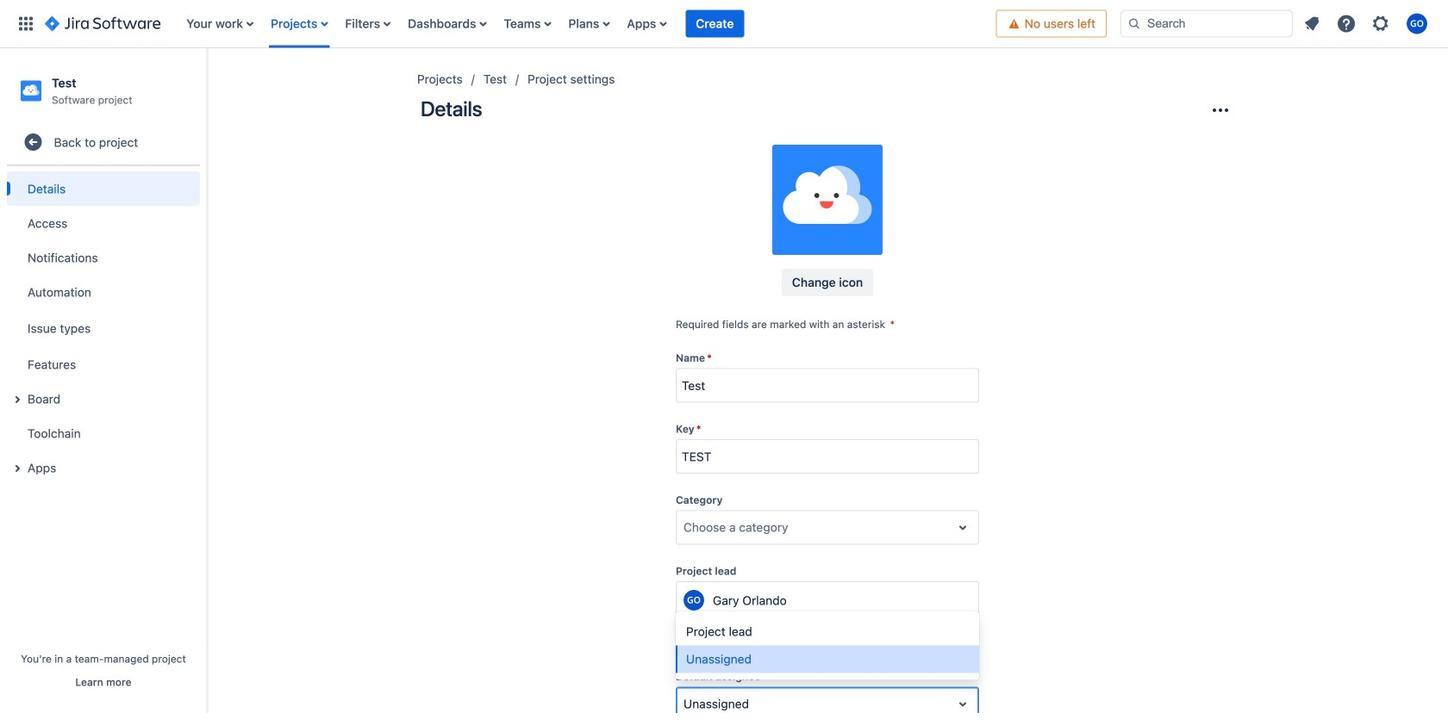Task type: vqa. For each thing, say whether or not it's contained in the screenshot.
second expand Icon
yes



Task type: describe. For each thing, give the bounding box(es) containing it.
appswitcher icon image
[[16, 13, 36, 34]]

help image
[[1336, 13, 1357, 34]]

sidebar navigation image
[[188, 69, 226, 103]]

group inside sidebar element
[[7, 167, 200, 491]]

expand image
[[7, 390, 28, 410]]

primary element
[[10, 0, 996, 48]]

your profile and settings image
[[1407, 13, 1427, 34]]

2 open image from the top
[[953, 694, 973, 714]]

more image
[[1210, 100, 1231, 121]]

project avatar image
[[772, 145, 883, 255]]



Task type: locate. For each thing, give the bounding box(es) containing it.
0 horizontal spatial list
[[178, 0, 996, 48]]

expand image
[[7, 459, 28, 479]]

list item
[[686, 0, 744, 48]]

None text field
[[684, 519, 687, 537]]

group
[[7, 167, 200, 491]]

None search field
[[1121, 10, 1293, 37]]

None text field
[[684, 696, 687, 713]]

1 open image from the top
[[953, 518, 973, 538]]

list
[[178, 0, 996, 48], [1296, 8, 1438, 39]]

search image
[[1127, 17, 1141, 31]]

Search field
[[1121, 10, 1293, 37]]

1 horizontal spatial list
[[1296, 8, 1438, 39]]

None field
[[677, 370, 978, 401], [677, 441, 978, 472], [677, 370, 978, 401], [677, 441, 978, 472]]

banner
[[0, 0, 1448, 48]]

open image
[[953, 518, 973, 538], [953, 694, 973, 714]]

notifications image
[[1302, 13, 1322, 34]]

settings image
[[1371, 13, 1391, 34]]

0 vertical spatial open image
[[953, 518, 973, 538]]

jira software image
[[45, 13, 161, 34], [45, 13, 161, 34]]

sidebar element
[[0, 48, 207, 714]]

1 vertical spatial open image
[[953, 694, 973, 714]]



